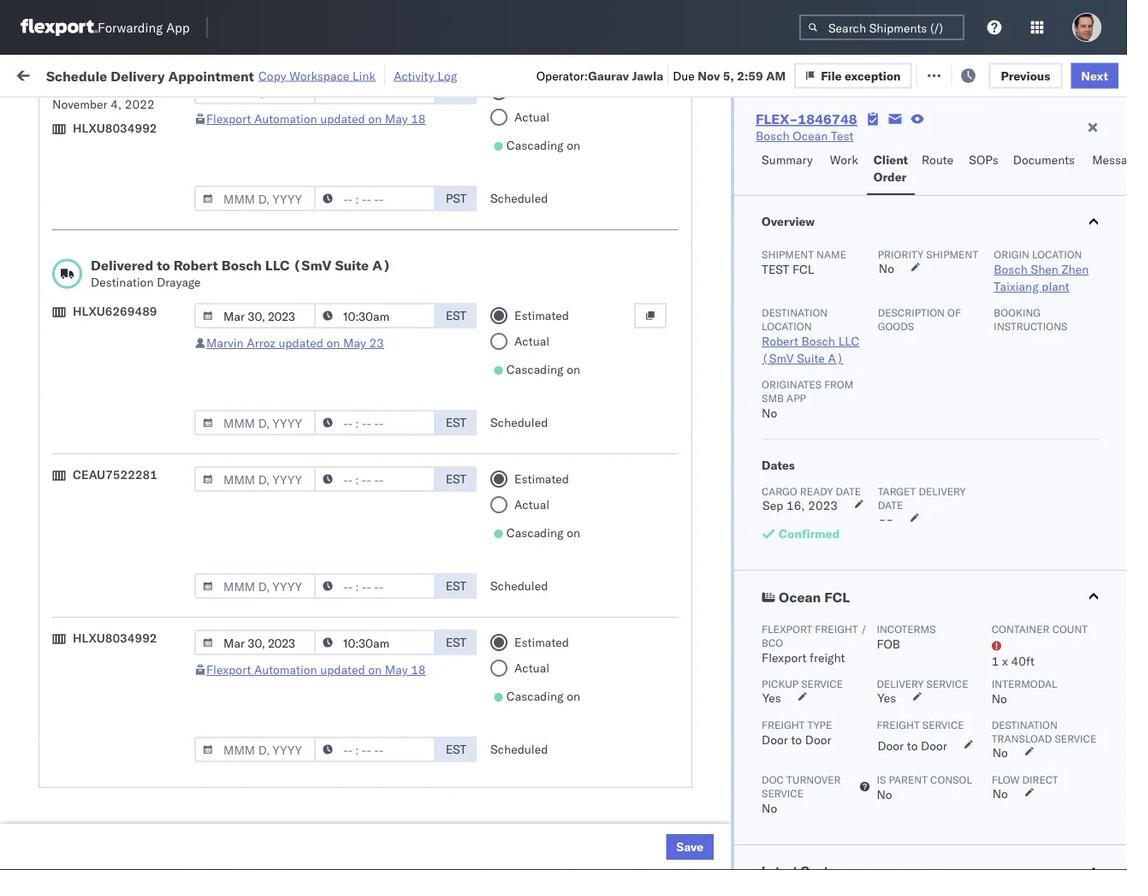 Task type: vqa. For each thing, say whether or not it's contained in the screenshot.


Task type: describe. For each thing, give the bounding box(es) containing it.
3 resize handle column header from the left
[[495, 133, 515, 871]]

flexport. image
[[21, 19, 98, 36]]

import
[[144, 66, 183, 81]]

1 integration test account - karl lagerfeld from the top
[[746, 548, 969, 563]]

netherlands inside confirm pickup from rotterdam, netherlands
[[39, 782, 106, 797]]

consignee button
[[738, 136, 892, 153]]

8 karl from the top
[[893, 850, 915, 865]]

pm for 11:30 pm est, jan 28, 2023
[[312, 661, 331, 676]]

est for first -- : -- -- text box from the bottom
[[446, 742, 467, 757]]

ocean fcl for 2:59 am est, dec 14, 2022
[[524, 398, 584, 413]]

location for shen
[[1032, 248, 1082, 261]]

(smv for delivered to robert bosch llc (smv suite a)
[[293, 257, 332, 274]]

1 account from the top
[[834, 548, 880, 563]]

flex-2130387 for 2:00 am est, feb 3, 2023
[[945, 774, 1034, 789]]

risk
[[372, 66, 392, 81]]

november
[[52, 97, 107, 112]]

status : ready for work, blocked, in progress
[[93, 106, 310, 119]]

confirm pickup from los angeles, ca button
[[39, 425, 243, 461]]

1 actual from the top
[[514, 110, 550, 125]]

3 -- : -- -- text field from the top
[[314, 410, 436, 436]]

23
[[369, 336, 384, 351]]

consignee inside button
[[746, 140, 796, 153]]

work,
[[180, 106, 207, 119]]

doc
[[762, 773, 784, 786]]

to inside freight type door to door
[[791, 733, 802, 748]]

import work
[[144, 66, 216, 81]]

flex-1846748 up taixiang
[[945, 247, 1034, 262]]

confirmed
[[779, 526, 840, 541]]

taixiang
[[994, 279, 1039, 294]]

5, for 5th schedule pickup from los angeles, ca button from the bottom
[[382, 209, 393, 224]]

delivery up confirm pickup from rotterdam, netherlands
[[93, 698, 137, 713]]

doc turnover service
[[762, 773, 841, 800]]

nov for 5th schedule pickup from los angeles, ca button from the bottom
[[357, 209, 379, 224]]

no down doc
[[762, 801, 778, 816]]

1 edt, from the top
[[327, 172, 354, 187]]

5 resize handle column header from the left
[[717, 133, 738, 871]]

flex- left 1
[[945, 661, 982, 676]]

next
[[1081, 68, 1109, 83]]

in
[[255, 106, 264, 119]]

save
[[677, 840, 704, 855]]

target
[[878, 485, 916, 498]]

3 karl from the top
[[893, 661, 915, 676]]

nov for 1st schedule pickup from los angeles, ca button from the top of the page
[[357, 172, 379, 187]]

flex- up summary
[[756, 110, 798, 128]]

goods
[[878, 320, 914, 333]]

forwarding app link
[[21, 19, 190, 36]]

vandelay west
[[746, 624, 826, 639]]

flow
[[992, 773, 1020, 786]]

no inside intermodal no
[[992, 692, 1007, 707]]

no down "flow"
[[993, 787, 1008, 802]]

schedule pickup from rotterdam, netherlands for 11:30
[[39, 577, 222, 609]]

flex- left origin
[[945, 247, 982, 262]]

gvcu526586 for 8:30 am est, feb 3, 2023
[[1055, 811, 1127, 826]]

4 -- : -- -- text field from the top
[[314, 467, 436, 492]]

count
[[1053, 623, 1088, 636]]

flexport automation updated on may 18 button for pst
[[206, 111, 426, 126]]

3 2130384 from the top
[[982, 850, 1034, 865]]

1846748 up taixiang
[[982, 247, 1034, 262]]

3, for 8:30 am est, feb 3, 2023
[[380, 812, 391, 827]]

ceau7522281
[[73, 467, 157, 482]]

origin
[[994, 248, 1030, 261]]

8 lagerfeld from the top
[[918, 850, 969, 865]]

0 vertical spatial may
[[385, 111, 408, 126]]

cascading for ceau7522281
[[507, 526, 564, 541]]

2 2130384 from the top
[[982, 737, 1034, 752]]

last
[[52, 80, 76, 95]]

6 resize handle column header from the left
[[889, 133, 909, 871]]

flex- right target
[[945, 473, 982, 488]]

--
[[879, 512, 894, 527]]

1
[[992, 654, 999, 669]]

est for est -- : -- -- text box
[[446, 635, 467, 650]]

2 schedule delivery appointment button from the top
[[39, 396, 211, 415]]

delivery up 4,
[[111, 67, 165, 84]]

bosch inside delivered to robert bosch llc (smv suite a) destination drayage
[[222, 257, 262, 274]]

activity
[[394, 68, 435, 83]]

1 resize handle column header from the left
[[245, 133, 265, 871]]

8 integration from the top
[[746, 850, 805, 865]]

scheduled for hlxu8034992
[[490, 742, 548, 757]]

my
[[17, 62, 44, 86]]

3 account from the top
[[834, 661, 880, 676]]

6 karl from the top
[[893, 774, 915, 789]]

msdu730450
[[1055, 510, 1127, 525]]

ready
[[800, 485, 833, 498]]

summary button
[[755, 145, 823, 195]]

delivery down confirm pickup from rotterdam, netherlands
[[86, 811, 130, 826]]

pickup service
[[762, 678, 843, 690]]

flex-1889466 for 9:00 am est, dec 24, 2022
[[945, 473, 1034, 488]]

2 integration from the top
[[746, 586, 805, 601]]

ca for confirm pickup from los angeles, ca link
[[39, 443, 56, 458]]

automation for est
[[254, 663, 317, 678]]

door up doc
[[762, 733, 788, 748]]

container numbers
[[1055, 133, 1100, 160]]

client name button
[[627, 136, 721, 153]]

est for 4th -- : -- -- text field from the bottom
[[446, 308, 467, 323]]

actual for ceau7522281
[[514, 497, 550, 512]]

ceau752228 for upload customs clearance documents button
[[1055, 322, 1127, 337]]

originates from smb app no
[[762, 378, 854, 421]]

pickup inside confirm pickup from los angeles, ca
[[86, 426, 123, 441]]

no down transload at the bottom right of the page
[[993, 746, 1008, 761]]

my work
[[17, 62, 93, 86]]

16,
[[787, 498, 805, 513]]

door up is at bottom right
[[878, 739, 904, 754]]

1 schedule delivery appointment from the top
[[39, 246, 211, 261]]

by:
[[62, 105, 78, 120]]

upload customs clearance documents for 1st the upload customs clearance documents link from the top
[[39, 313, 187, 345]]

8:30 for 8:30 am est, feb 3, 2023
[[276, 812, 302, 827]]

2 karl from the top
[[893, 586, 915, 601]]

4 resize handle column header from the left
[[606, 133, 627, 871]]

0 vertical spatial updated
[[320, 111, 365, 126]]

confirm for confirm pickup from los angeles, ca button
[[39, 426, 83, 441]]

3 flex-2130384 from the top
[[945, 850, 1034, 865]]

2 hlxu8034992 from the top
[[73, 631, 157, 646]]

5 karl from the top
[[893, 737, 915, 752]]

7 lagerfeld from the top
[[918, 812, 969, 827]]

jan for 25,
[[356, 624, 375, 639]]

4 edt, from the top
[[327, 285, 354, 300]]

1 integration from the top
[[746, 548, 805, 563]]

service inside doc turnover service
[[762, 787, 804, 800]]

service up service
[[927, 678, 969, 690]]

6 account from the top
[[834, 774, 880, 789]]

2130387 for 11:30 pm est, jan 28, 2023
[[982, 661, 1034, 676]]

1 cascading on from the top
[[507, 138, 580, 153]]

flex- left "flow"
[[945, 774, 982, 789]]

5 integration from the top
[[746, 737, 805, 752]]

7 integration from the top
[[746, 812, 805, 827]]

1 2130384 from the top
[[982, 699, 1034, 714]]

priority shipment
[[878, 248, 979, 261]]

2:00 am est, feb 3, 2023
[[276, 774, 424, 789]]

2:59 am est, jan 25, 2023
[[276, 624, 429, 639]]

1 -- : -- -- text field from the top
[[314, 186, 436, 211]]

destination for robert
[[762, 306, 828, 319]]

door down service
[[921, 739, 947, 754]]

1 upload customs clearance documents link from the top
[[39, 312, 243, 346]]

progress
[[267, 106, 310, 119]]

schedule pickup from rotterdam, netherlands button for 8:30 pm est, jan 30, 2023
[[39, 726, 243, 762]]

1 nyku974399 from the top
[[1055, 699, 1127, 713]]

angeles, for 4th schedule pickup from los angeles, ca button from the bottom of the page
[[184, 275, 231, 290]]

24,
[[381, 473, 400, 488]]

actual for hlxu8034992
[[514, 661, 550, 676]]

target delivery date
[[878, 485, 966, 511]]

mmm d, yyyy text field for third -- : -- -- text field from the bottom
[[194, 410, 316, 436]]

delivery down fob
[[877, 678, 924, 690]]

1 lhuu789456 from the top
[[1055, 360, 1127, 375]]

23, for 2023
[[384, 586, 403, 601]]

ca for 4th schedule pickup from los angeles, ca button from the bottom of the page's schedule pickup from los angeles, ca link
[[39, 292, 56, 307]]

5 -- : -- -- text field from the top
[[314, 574, 436, 599]]

mmm d, yyyy text field for est
[[194, 737, 316, 763]]

flex- down ocean fcl button
[[945, 624, 982, 639]]

-- : -- -- text field for est
[[314, 630, 436, 656]]

schedule pickup from los angeles, ca link for first schedule pickup from los angeles, ca button from the bottom of the page
[[39, 613, 243, 648]]

bosch shen zhen taixiang plant link
[[994, 262, 1089, 294]]

1889466 for 9:00 am est, dec 24, 2022
[[982, 473, 1034, 488]]

actions
[[1076, 140, 1111, 153]]

service inside the destination transload service
[[1055, 732, 1097, 745]]

container for container count
[[992, 623, 1050, 636]]

container for container numbers
[[1055, 133, 1100, 146]]

1 confirm delivery button from the top
[[39, 471, 130, 490]]

2 flex-2130384 from the top
[[945, 737, 1034, 752]]

angeles, for 1st schedule pickup from los angeles, ca button from the top of the page
[[184, 162, 231, 177]]

4 lagerfeld from the top
[[918, 699, 969, 714]]

7 karl from the top
[[893, 812, 915, 827]]

service
[[923, 719, 964, 731]]

link
[[353, 68, 376, 83]]

bosch inside destination location robert bosch llc (smv suite a)
[[802, 334, 836, 349]]

no inside is parent consol no
[[877, 788, 892, 803]]

2 -- : -- -- text field from the top
[[314, 303, 436, 329]]

schedule delivery appointment copy workspace link
[[46, 67, 376, 84]]

schedule pickup from los angeles, ca link for fourth schedule pickup from los angeles, ca button from the top
[[39, 350, 243, 384]]

8 account from the top
[[834, 850, 880, 865]]

ocean fcl button
[[735, 571, 1127, 622]]

2:00 for 2:00 am est, feb 3, 2023
[[276, 774, 302, 789]]

est, for 8:30 pm est, jan 30, 2023
[[326, 737, 352, 752]]

jan for 23,
[[362, 586, 381, 601]]

flex- up of
[[945, 285, 982, 300]]

8 integration test account - karl lagerfeld from the top
[[746, 850, 969, 865]]

1 schedule pickup from los angeles, ca button from the top
[[39, 161, 243, 197]]

sops
[[969, 152, 999, 167]]

batch action button
[[1006, 61, 1118, 87]]

priority
[[878, 248, 924, 261]]

confirm for 1st the confirm delivery button
[[39, 472, 83, 487]]

documents inside button
[[1013, 152, 1075, 167]]

4 schedule delivery appointment from the top
[[39, 698, 211, 713]]

2 customs from the top
[[81, 652, 129, 667]]

2022 inside last free day: november 4, 2022
[[125, 97, 155, 112]]

18 for est
[[411, 663, 426, 678]]

2 mmm d, yyyy text field from the top
[[194, 467, 316, 492]]

x
[[1002, 654, 1008, 669]]

1846748 down the booking
[[982, 322, 1034, 337]]

file up flex-1846748 link
[[821, 68, 842, 83]]

lhuu789456 for 2:59 am est, dec 14, 2022
[[1055, 397, 1127, 412]]

3 nyku974399 from the top
[[1055, 849, 1127, 864]]

fcl inside button
[[825, 589, 850, 606]]

3 2:59 am edt, nov 5, 2022 from the top
[[276, 247, 426, 262]]

1 mmm d, yyyy text field from the top
[[194, 79, 316, 104]]

messa button
[[1086, 145, 1127, 195]]

work button
[[823, 145, 867, 195]]

log
[[438, 68, 457, 83]]

delivery up "hlxu6269489"
[[93, 246, 137, 261]]

is
[[877, 773, 886, 786]]

2 confirm delivery button from the top
[[39, 810, 130, 829]]

confirm delivery link for 2nd the confirm delivery button from the top of the page
[[39, 810, 130, 827]]

25,
[[378, 624, 397, 639]]

transload
[[992, 732, 1052, 745]]

3 schedule delivery appointment button from the top
[[39, 547, 211, 565]]

destination for service
[[992, 719, 1058, 731]]

689
[[333, 66, 355, 81]]

3 schedule delivery appointment from the top
[[39, 547, 211, 562]]

1 hlxu8034992 from the top
[[73, 121, 157, 136]]

file down "search shipments (/)" text field
[[836, 66, 857, 81]]

los for 5th schedule pickup from los angeles, ca button from the bottom
[[161, 200, 181, 215]]

1 schedule delivery appointment button from the top
[[39, 245, 211, 264]]

pickup inside confirm pickup from rotterdam, netherlands
[[86, 765, 123, 780]]

angeles, for first schedule pickup from los angeles, ca button from the bottom of the page
[[184, 614, 231, 629]]

mode
[[524, 140, 550, 153]]

upload for second the upload customs clearance documents link from the top of the page
[[39, 652, 78, 667]]

cargo
[[762, 485, 798, 498]]

4 integration test account - karl lagerfeld from the top
[[746, 699, 969, 714]]

est for first -- : -- -- text field from the bottom of the page
[[446, 579, 467, 594]]

los for 4th schedule pickup from los angeles, ca button from the bottom of the page
[[161, 275, 181, 290]]

destination location robert bosch llc (smv suite a)
[[762, 306, 860, 366]]

5 schedule pickup from los angeles, ca button from the top
[[39, 500, 243, 536]]

day:
[[106, 80, 131, 95]]

1846748 up the booking
[[982, 285, 1034, 300]]

2 schedule pickup from los angeles, ca button from the top
[[39, 199, 243, 235]]

upload customs clearance documents for second the upload customs clearance documents link from the top of the page
[[39, 652, 187, 684]]

sops button
[[962, 145, 1006, 195]]

est for 2nd -- : -- -- text field from the bottom
[[446, 472, 467, 487]]

flow direct
[[992, 773, 1058, 786]]

5 account from the top
[[834, 737, 880, 752]]

2023 for 2:00 am est, feb 3, 2023
[[394, 774, 424, 789]]

11:30 for 11:30 pm est, jan 28, 2023
[[276, 661, 309, 676]]

delivery down confirm pickup from los angeles, ca
[[86, 472, 130, 487]]

west
[[799, 624, 826, 639]]

overview
[[762, 214, 815, 229]]

am for 1st schedule pickup from los angeles, ca button from the top of the page
[[305, 172, 324, 187]]

flex- up delivery
[[945, 435, 982, 450]]

service down flexport freight / bco flexport freight
[[801, 678, 843, 690]]

flex- down service
[[945, 737, 982, 752]]

activity log button
[[394, 65, 457, 86]]

flex-1846748 down the booking
[[945, 322, 1034, 337]]

(smv for destination location
[[762, 351, 794, 366]]

abcd123456
[[1055, 623, 1127, 638]]

order
[[874, 169, 907, 184]]

confirm pickup from rotterdam, netherlands button
[[39, 764, 243, 800]]

3 schedule pickup from los angeles, ca button from the top
[[39, 274, 243, 310]]

Search Shipments (/) text field
[[800, 15, 965, 40]]

2023 for 2:59 am est, jan 25, 2023
[[399, 624, 429, 639]]

6 schedule pickup from los angeles, ca button from the top
[[39, 613, 243, 649]]

3 integration test account - karl lagerfeld from the top
[[746, 661, 969, 676]]

turnover
[[787, 773, 841, 786]]

batch
[[1032, 66, 1066, 81]]

1846748 up consignee button
[[798, 110, 858, 128]]

flex-1846748 up consignee button
[[756, 110, 858, 128]]

incoterms fob
[[877, 623, 936, 652]]

schedule pickup from los angeles, ca for schedule pickup from los angeles, ca link corresponding to 5th schedule pickup from los angeles, ca button from the bottom
[[39, 200, 231, 232]]

angeles, for 5th schedule pickup from los angeles, ca button from the top
[[184, 501, 231, 516]]

2 nyku974399 from the top
[[1055, 736, 1127, 751]]

9:00 am est, dec 24, 2022
[[276, 473, 433, 488]]

5 lagerfeld from the top
[[918, 737, 969, 752]]

2 integration test account - karl lagerfeld from the top
[[746, 586, 969, 601]]

1 vertical spatial freight
[[810, 651, 845, 666]]

2 account from the top
[[834, 586, 880, 601]]

destination transload service
[[992, 719, 1097, 745]]

delivery
[[919, 485, 966, 498]]

4 account from the top
[[834, 699, 880, 714]]

schedule pickup from rotterdam, netherlands button for 11:30 pm est, jan 23, 2023
[[39, 576, 243, 612]]

gvcu526586 for 11:30 pm est, jan 28, 2023
[[1055, 661, 1127, 676]]

4 karl from the top
[[893, 699, 915, 714]]

4 integration from the top
[[746, 699, 805, 714]]

shen
[[1031, 262, 1059, 277]]

lhuu789456 for 9:00 am est, dec 24, 2022
[[1055, 473, 1127, 487]]

no right snoozed
[[401, 106, 415, 119]]

am for 4th schedule pickup from los angeles, ca button from the bottom of the page
[[305, 285, 324, 300]]

jawla
[[632, 68, 664, 83]]

2 schedule delivery appointment from the top
[[39, 397, 211, 412]]

clearance for 1st the upload customs clearance documents link from the top
[[133, 313, 187, 328]]

3 -- : -- -- text field from the top
[[314, 737, 436, 763]]

mmm d, yyyy text field for first -- : -- -- text field from the bottom of the page
[[194, 574, 316, 599]]

workitem
[[19, 140, 64, 153]]

flex
[[918, 140, 937, 153]]

1 scheduled from the top
[[490, 191, 548, 206]]

confirm for 2nd the confirm delivery button from the top of the page
[[39, 811, 83, 826]]

snoozed : no
[[354, 106, 415, 119]]

delivery up confirm pickup from los angeles, ca
[[93, 397, 137, 412]]

delivery service
[[877, 678, 969, 690]]

8 resize handle column header from the left
[[1097, 133, 1117, 871]]

client order
[[874, 152, 908, 184]]

3 integration from the top
[[746, 661, 805, 676]]

5, for 4th schedule pickup from los angeles, ca button from the bottom of the page
[[382, 285, 393, 300]]

date for cargo ready date
[[836, 485, 861, 498]]

180
[[412, 66, 434, 81]]

copy
[[258, 68, 286, 83]]

schedule delivery appointment link for 1st the schedule delivery appointment button
[[39, 245, 211, 262]]

from inside the originates from smb app no
[[824, 378, 854, 391]]

6 integration test account - karl lagerfeld from the top
[[746, 774, 969, 789]]

ca for schedule pickup from los angeles, ca link for first schedule pickup from los angeles, ca button from the bottom of the page
[[39, 631, 56, 646]]

for
[[163, 106, 177, 119]]

7 account from the top
[[834, 812, 880, 827]]

2 resize handle column header from the left
[[435, 133, 455, 871]]

updated for hlxu6269489
[[279, 336, 323, 351]]



Task type: locate. For each thing, give the bounding box(es) containing it.
from for fourth schedule pickup from los angeles, ca button from the top's schedule pickup from los angeles, ca link
[[133, 351, 158, 366]]

last free day: november 4, 2022
[[52, 80, 155, 112]]

karl
[[893, 548, 915, 563], [893, 586, 915, 601], [893, 661, 915, 676], [893, 699, 915, 714], [893, 737, 915, 752], [893, 774, 915, 789], [893, 812, 915, 827], [893, 850, 915, 865]]

automation for pst
[[254, 111, 317, 126]]

0 vertical spatial customs
[[81, 313, 129, 328]]

am for upload customs clearance documents button
[[305, 322, 324, 337]]

2 ceau752228 from the top
[[1055, 209, 1127, 224]]

operator: gaurav jawla
[[536, 68, 664, 83]]

direct
[[1022, 773, 1058, 786]]

2 18 from the top
[[411, 663, 426, 678]]

integration test account - karl lagerfeld
[[746, 548, 969, 563], [746, 586, 969, 601], [746, 661, 969, 676], [746, 699, 969, 714], [746, 737, 969, 752], [746, 774, 969, 789], [746, 812, 969, 827], [746, 850, 969, 865]]

7 integration test account - karl lagerfeld from the top
[[746, 812, 969, 827]]

freight left /
[[815, 623, 858, 636]]

shipment name test fcl
[[762, 248, 847, 277]]

2 vertical spatial 2130384
[[982, 850, 1034, 865]]

location
[[1032, 248, 1082, 261], [762, 320, 812, 333]]

ocean inside button
[[779, 589, 821, 606]]

(smv inside delivered to robert bosch llc (smv suite a) destination drayage
[[293, 257, 332, 274]]

1 horizontal spatial destination
[[762, 306, 828, 319]]

0 vertical spatial 2130387
[[982, 661, 1034, 676]]

1 horizontal spatial client
[[874, 152, 908, 167]]

freight for freight type door to door
[[762, 719, 805, 731]]

est, down 2:00 am est, feb 3, 2023
[[327, 812, 353, 827]]

schedule pickup from los angeles, ca link for 1st schedule pickup from los angeles, ca button from the top of the page
[[39, 161, 243, 196]]

1 karl from the top
[[893, 548, 915, 563]]

1 confirm delivery from the top
[[39, 472, 130, 487]]

0 vertical spatial rotterdam,
[[161, 577, 222, 591]]

from for confirm pickup from rotterdam, netherlands link
[[126, 765, 151, 780]]

2 vertical spatial dec
[[356, 473, 378, 488]]

confirm for confirm pickup from rotterdam, netherlands "button"
[[39, 765, 83, 780]]

2 schedule pickup from rotterdam, netherlands link from the top
[[39, 726, 243, 761]]

0 vertical spatial automation
[[254, 111, 317, 126]]

jan up 25,
[[362, 586, 381, 601]]

confirm delivery link for 1st the confirm delivery button
[[39, 471, 130, 488]]

7:00
[[276, 435, 302, 450]]

cascading on for hlxu8034992
[[507, 689, 580, 704]]

Search Work text field
[[552, 61, 739, 87]]

robert up originates on the top right of page
[[762, 334, 799, 349]]

clearance inside button
[[133, 313, 187, 328]]

1 flex-2130384 from the top
[[945, 699, 1034, 714]]

4 schedule delivery appointment button from the top
[[39, 697, 211, 716]]

2 cascading on from the top
[[507, 362, 580, 377]]

no down smb
[[762, 406, 778, 421]]

est, for 2:59 am est, dec 14, 2022
[[327, 398, 353, 413]]

location for bosch
[[762, 320, 812, 333]]

from for schedule pickup from los angeles, ca link for first schedule pickup from los angeles, ca button from the bottom of the page
[[133, 614, 158, 629]]

flex- up service
[[945, 699, 982, 714]]

(smv inside destination location robert bosch llc (smv suite a)
[[762, 351, 794, 366]]

updated
[[320, 111, 365, 126], [279, 336, 323, 351], [320, 663, 365, 678]]

date right ready
[[836, 485, 861, 498]]

confirm inside confirm pickup from rotterdam, netherlands
[[39, 765, 83, 780]]

test
[[762, 262, 790, 277]]

date inside target delivery date
[[878, 499, 903, 511]]

1 vertical spatial (smv
[[762, 351, 794, 366]]

0 vertical spatial app
[[166, 19, 190, 36]]

1 lagerfeld from the top
[[918, 548, 969, 563]]

1 vertical spatial mmm d, yyyy text field
[[194, 467, 316, 492]]

11:30 up 2:59 am est, jan 25, 2023
[[276, 586, 309, 601]]

schedule delivery appointment link
[[39, 245, 211, 262], [39, 396, 211, 413], [39, 547, 211, 564], [39, 697, 211, 714]]

llc up the originates from smb app no
[[839, 334, 860, 349]]

next button
[[1071, 63, 1119, 88]]

180 on track
[[412, 66, 482, 81]]

nov for 4th schedule pickup from los angeles, ca button from the bottom of the page
[[357, 285, 379, 300]]

from inside confirm pickup from rotterdam, netherlands
[[126, 765, 151, 780]]

jan left 25,
[[356, 624, 375, 639]]

2023 up 2:59 am est, jan 25, 2023
[[406, 586, 436, 601]]

2 -- : -- -- text field from the top
[[314, 630, 436, 656]]

ceau752228 down zhen
[[1055, 284, 1127, 299]]

1 horizontal spatial (smv
[[762, 351, 794, 366]]

5 ceau752228 from the top
[[1055, 322, 1127, 337]]

ocean fcl for 8:30 am est, feb 3, 2023
[[524, 812, 584, 827]]

1 vertical spatial 23,
[[384, 586, 403, 601]]

destination inside delivered to robert bosch llc (smv suite a) destination drayage
[[91, 275, 154, 290]]

container inside button
[[1055, 133, 1100, 146]]

0 horizontal spatial work
[[186, 66, 216, 81]]

schedule delivery appointment button up "hlxu6269489"
[[39, 245, 211, 264]]

0 horizontal spatial app
[[166, 19, 190, 36]]

rotterdam, for 11:30 pm est, jan 23, 2023
[[161, 577, 222, 591]]

2 flex-1889466 from the top
[[945, 473, 1034, 488]]

forwarding app
[[98, 19, 190, 36]]

3 lagerfeld from the top
[[918, 661, 969, 676]]

1 confirm delivery link from the top
[[39, 471, 130, 488]]

0 horizontal spatial container
[[992, 623, 1050, 636]]

consol
[[931, 773, 972, 786]]

llc for to
[[265, 257, 290, 274]]

bookings
[[746, 511, 797, 526]]

flex-2130387
[[945, 661, 1034, 676], [945, 774, 1034, 789]]

los for first schedule pickup from los angeles, ca button from the bottom of the page
[[161, 614, 181, 629]]

work right import
[[186, 66, 216, 81]]

2 horizontal spatial to
[[907, 739, 918, 754]]

flexport demo consignee
[[635, 511, 775, 526]]

4 schedule pickup from los angeles, ca button from the top
[[39, 350, 243, 386]]

23, up 25,
[[384, 586, 403, 601]]

7 ca from the top
[[39, 631, 56, 646]]

0 vertical spatial feb
[[356, 774, 377, 789]]

4 schedule delivery appointment link from the top
[[39, 697, 211, 714]]

ocean fcl for 2:00 am est, nov 9, 2022
[[524, 322, 584, 337]]

vandelay for vandelay west
[[746, 624, 796, 639]]

scheduled
[[490, 191, 548, 206], [490, 415, 548, 430], [490, 579, 548, 594], [490, 742, 548, 757]]

: down activity
[[394, 106, 397, 119]]

upload customs clearance documents link
[[39, 312, 243, 346], [39, 651, 243, 685]]

4 scheduled from the top
[[490, 742, 548, 757]]

schedule delivery appointment up "hlxu6269489"
[[39, 246, 211, 261]]

6 integration from the top
[[746, 774, 805, 789]]

1 schedule pickup from los angeles, ca link from the top
[[39, 161, 243, 196]]

1 estimated from the top
[[514, 84, 569, 99]]

actual for hlxu6269489
[[514, 334, 550, 349]]

MMM D, YYYY text field
[[194, 79, 316, 104], [194, 303, 316, 329], [194, 410, 316, 436], [194, 574, 316, 599], [194, 630, 316, 656]]

work inside button
[[830, 152, 858, 167]]

at
[[358, 66, 369, 81]]

date
[[836, 485, 861, 498], [878, 499, 903, 511]]

file exception button
[[809, 61, 927, 87], [809, 61, 927, 87], [794, 63, 912, 88], [794, 63, 912, 88]]

confirm delivery link down confirm pickup from los angeles, ca
[[39, 471, 130, 488]]

estimated for hlxu8034992
[[514, 635, 569, 650]]

pst down log
[[446, 84, 467, 99]]

: for status
[[123, 106, 126, 119]]

2:00 right arroz
[[276, 322, 302, 337]]

0 vertical spatial container
[[1055, 133, 1100, 146]]

0 vertical spatial dec
[[356, 398, 378, 413]]

4 mmm d, yyyy text field from the top
[[194, 574, 316, 599]]

1 vertical spatial confirm delivery link
[[39, 810, 130, 827]]

dec left 24,
[[356, 473, 378, 488]]

documents button
[[1006, 145, 1086, 195]]

est, up 2:00 am est, feb 3, 2023
[[326, 737, 352, 752]]

4 confirm from the top
[[39, 811, 83, 826]]

schedule pickup from los angeles, ca link
[[39, 161, 243, 196], [39, 199, 243, 233], [39, 274, 243, 309], [39, 350, 243, 384], [39, 500, 243, 535], [39, 613, 243, 648]]

location up shen
[[1032, 248, 1082, 261]]

overview button
[[735, 196, 1127, 247]]

1 horizontal spatial suite
[[797, 351, 825, 366]]

1 horizontal spatial date
[[878, 499, 903, 511]]

ready
[[130, 106, 160, 119]]

5 schedule pickup from los angeles, ca link from the top
[[39, 500, 243, 535]]

2 : from the left
[[394, 106, 397, 119]]

0 vertical spatial mmm d, yyyy text field
[[194, 186, 316, 211]]

robert bosch llc (smv suite a) link
[[762, 334, 860, 366]]

3 mmm d, yyyy text field from the top
[[194, 737, 316, 763]]

llc for location
[[839, 334, 860, 349]]

2 flexport automation updated on may 18 button from the top
[[206, 663, 426, 678]]

ca inside confirm pickup from los angeles, ca
[[39, 443, 56, 458]]

due nov 5, 2:59 am
[[673, 68, 786, 83]]

upload inside button
[[39, 313, 78, 328]]

schedule pickup from los angeles, ca link for 5th schedule pickup from los angeles, ca button from the bottom
[[39, 199, 243, 233]]

4 gvcu526586 from the top
[[1055, 774, 1127, 789]]

upload for 1st the upload customs clearance documents link from the top
[[39, 313, 78, 328]]

1 vertical spatial llc
[[839, 334, 860, 349]]

1 vertical spatial documents
[[39, 330, 101, 345]]

feb for 2:00 am est, feb 3, 2023
[[356, 774, 377, 789]]

est, up 9:00 am est, dec 24, 2022
[[326, 435, 352, 450]]

rotterdam, inside confirm pickup from rotterdam, netherlands
[[154, 765, 215, 780]]

a) up the originates from smb app no
[[828, 351, 844, 366]]

to for delivered
[[157, 257, 170, 274]]

1 vertical spatial 8:30
[[276, 812, 302, 827]]

0 vertical spatial netherlands
[[39, 594, 106, 609]]

bosch inside origin location bosch shen zhen taixiang plant
[[994, 262, 1028, 277]]

mmm d, yyyy text field for 4th -- : -- -- text field from the bottom
[[194, 303, 316, 329]]

a) inside delivered to robert bosch llc (smv suite a) destination drayage
[[372, 257, 391, 274]]

1 confirm from the top
[[39, 426, 83, 441]]

1 horizontal spatial robert
[[762, 334, 799, 349]]

container numbers button
[[1046, 129, 1127, 160]]

upload customs clearance documents button
[[39, 312, 243, 348]]

marvin
[[206, 336, 244, 351]]

2130384 down "flow"
[[982, 850, 1034, 865]]

1 vertical spatial date
[[878, 499, 903, 511]]

may down 25,
[[385, 663, 408, 678]]

1 gvcu526586 from the top
[[1055, 548, 1127, 563]]

2 actual from the top
[[514, 334, 550, 349]]

3, down 2:00 am est, feb 3, 2023
[[380, 812, 391, 827]]

1 vertical spatial confirm delivery
[[39, 811, 130, 826]]

23,
[[380, 435, 399, 450], [384, 586, 403, 601]]

0 vertical spatial clearance
[[133, 313, 187, 328]]

description
[[878, 306, 945, 319]]

resize handle column header
[[245, 133, 265, 871], [435, 133, 455, 871], [495, 133, 515, 871], [606, 133, 627, 871], [717, 133, 738, 871], [889, 133, 909, 871], [1025, 133, 1046, 871], [1097, 133, 1117, 871]]

5 mmm d, yyyy text field from the top
[[194, 630, 316, 656]]

1 horizontal spatial container
[[1055, 133, 1100, 146]]

0 horizontal spatial date
[[836, 485, 861, 498]]

ca for schedule pickup from los angeles, ca link corresponding to 1st schedule pickup from los angeles, ca button from the top of the page
[[39, 179, 56, 194]]

1 horizontal spatial app
[[787, 392, 806, 404]]

pm up 2:00 am est, feb 3, 2023
[[305, 737, 323, 752]]

am for third the schedule delivery appointment button from the bottom
[[305, 398, 324, 413]]

0 vertical spatial 23,
[[380, 435, 399, 450]]

yes for pickup
[[763, 691, 781, 706]]

2 netherlands from the top
[[39, 744, 106, 759]]

0 horizontal spatial location
[[762, 320, 812, 333]]

1 feb from the top
[[356, 774, 377, 789]]

5 ca from the top
[[39, 443, 56, 458]]

1846748
[[798, 110, 858, 128], [982, 247, 1034, 262], [982, 285, 1034, 300], [982, 322, 1034, 337]]

confirm delivery down confirm pickup from los angeles, ca
[[39, 472, 130, 487]]

fcl inside shipment name test fcl
[[793, 262, 814, 277]]

a) inside destination location robert bosch llc (smv suite a)
[[828, 351, 844, 366]]

0 vertical spatial a)
[[372, 257, 391, 274]]

1 horizontal spatial work
[[830, 152, 858, 167]]

may for hlxu6269489
[[343, 336, 366, 351]]

instructions
[[994, 320, 1068, 333]]

est, for 7:00 pm est, dec 23, 2022
[[326, 435, 352, 450]]

3 schedule pickup from los angeles, ca link from the top
[[39, 274, 243, 309]]

llc up arroz
[[265, 257, 290, 274]]

2 vertical spatial documents
[[39, 669, 101, 684]]

23, up 24,
[[380, 435, 399, 450]]

1 horizontal spatial to
[[791, 733, 802, 748]]

schedule delivery appointment link up confirm pickup from los angeles, ca
[[39, 396, 211, 413]]

los inside confirm pickup from los angeles, ca
[[154, 426, 174, 441]]

suite up originates on the top right of page
[[797, 351, 825, 366]]

2 2:00 from the top
[[276, 774, 302, 789]]

confirm delivery button down confirm pickup from los angeles, ca
[[39, 471, 130, 490]]

2 confirm delivery from the top
[[39, 811, 130, 826]]

from for schedule pickup from los angeles, ca link corresponding to 5th schedule pickup from los angeles, ca button from the bottom
[[133, 200, 158, 215]]

6 lagerfeld from the top
[[918, 774, 969, 789]]

11:30 for 11:30 pm est, jan 23, 2023
[[276, 586, 309, 601]]

robert inside destination location robert bosch llc (smv suite a)
[[762, 334, 799, 349]]

8:30 up 2:00 am est, feb 3, 2023
[[276, 737, 302, 752]]

1 schedule pickup from rotterdam, netherlands link from the top
[[39, 576, 243, 610]]

container up 40ft
[[992, 623, 1050, 636]]

0 vertical spatial date
[[836, 485, 861, 498]]

0 vertical spatial 2:00
[[276, 322, 302, 337]]

route
[[922, 152, 954, 167]]

1 vertical spatial confirm delivery button
[[39, 810, 130, 829]]

no inside the originates from smb app no
[[762, 406, 778, 421]]

schedule pickup from los angeles, ca
[[39, 162, 231, 194], [39, 200, 231, 232], [39, 275, 231, 307], [39, 351, 231, 383], [39, 501, 231, 533], [39, 614, 231, 646]]

3, down 30,
[[380, 774, 391, 789]]

2:00 for 2:00 am est, nov 9, 2022
[[276, 322, 302, 337]]

scheduled for hlxu6269489
[[490, 415, 548, 430]]

no down priority
[[879, 261, 894, 276]]

cascading on for hlxu6269489
[[507, 362, 580, 377]]

2 schedule delivery appointment link from the top
[[39, 396, 211, 413]]

schedule delivery appointment link for fourth the schedule delivery appointment button from the top of the page
[[39, 697, 211, 714]]

previous button
[[989, 63, 1063, 88]]

2130387 up 'intermodal' in the right bottom of the page
[[982, 661, 1034, 676]]

cascading on for ceau7522281
[[507, 526, 580, 541]]

rotterdam, for 8:30 pm est, jan 30, 2023
[[161, 727, 222, 742]]

5 integration test account - karl lagerfeld from the top
[[746, 737, 969, 752]]

0 vertical spatial flex-1889466
[[945, 435, 1034, 450]]

llc inside delivered to robert bosch llc (smv suite a) destination drayage
[[265, 257, 290, 274]]

sep
[[763, 498, 784, 513]]

cargo ready date
[[762, 485, 861, 498]]

bosch ocean test
[[756, 128, 854, 143], [635, 172, 733, 187], [635, 209, 733, 224], [746, 209, 844, 224], [635, 247, 733, 262], [746, 247, 844, 262], [635, 285, 733, 300], [746, 285, 844, 300], [635, 322, 733, 337], [746, 322, 844, 337], [635, 360, 733, 375], [746, 360, 844, 375], [635, 398, 733, 413], [746, 398, 844, 413], [635, 435, 733, 450], [746, 435, 844, 450], [635, 473, 733, 488], [746, 473, 844, 488]]

0 vertical spatial -- : -- -- text field
[[314, 79, 436, 104]]

0 vertical spatial pst
[[446, 84, 467, 99]]

3 schedule delivery appointment link from the top
[[39, 547, 211, 564]]

-- : -- -- text field
[[314, 79, 436, 104], [314, 630, 436, 656], [314, 737, 436, 763]]

est, for 9:00 am est, dec 24, 2022
[[327, 473, 353, 488]]

4 cascading on from the top
[[507, 689, 580, 704]]

1 vertical spatial location
[[762, 320, 812, 333]]

0 vertical spatial suite
[[335, 257, 369, 274]]

pm down 2:59 am est, jan 25, 2023
[[312, 661, 331, 676]]

ocean fcl inside button
[[779, 589, 850, 606]]

from for 4th schedule pickup from los angeles, ca button from the bottom of the page's schedule pickup from los angeles, ca link
[[133, 275, 158, 290]]

schedule pickup from los angeles, ca link for 4th schedule pickup from los angeles, ca button from the bottom of the page
[[39, 274, 243, 309]]

freight service
[[877, 719, 964, 731]]

flex id button
[[909, 136, 1029, 153]]

app inside the originates from smb app no
[[787, 392, 806, 404]]

name for client name
[[666, 140, 693, 153]]

feb down 2:00 am est, feb 3, 2023
[[356, 812, 377, 827]]

1 vertical spatial upload customs clearance documents
[[39, 652, 187, 684]]

activity log
[[394, 68, 457, 83]]

los for confirm pickup from los angeles, ca button
[[154, 426, 174, 441]]

2023
[[808, 498, 838, 513], [406, 586, 436, 601], [399, 624, 429, 639], [406, 661, 436, 676], [399, 737, 428, 752], [394, 774, 424, 789], [394, 812, 424, 827]]

5, for 1st schedule pickup from los angeles, ca button from the top of the page
[[382, 172, 393, 187]]

0 horizontal spatial yes
[[763, 691, 781, 706]]

to inside delivered to robert bosch llc (smv suite a) destination drayage
[[157, 257, 170, 274]]

demo
[[683, 511, 715, 526]]

0 vertical spatial (smv
[[293, 257, 332, 274]]

11:30 down 2:59 am est, jan 25, 2023
[[276, 661, 309, 676]]

0 vertical spatial confirm delivery
[[39, 472, 130, 487]]

0 vertical spatial destination
[[91, 275, 154, 290]]

gvcu526586 for 2:00 am est, feb 3, 2023
[[1055, 774, 1127, 789]]

2 vandelay from the left
[[746, 624, 796, 639]]

schedule pickup from los angeles, ca for schedule pickup from los angeles, ca link for first schedule pickup from los angeles, ca button from the bottom of the page
[[39, 614, 231, 646]]

integration down doc turnover service
[[746, 850, 805, 865]]

ceau752228 down messa button
[[1055, 209, 1127, 224]]

2 schedule pickup from los angeles, ca link from the top
[[39, 199, 243, 233]]

documents inside button
[[39, 330, 101, 345]]

may left 23
[[343, 336, 366, 351]]

door down type
[[805, 733, 832, 748]]

1 mmm d, yyyy text field from the top
[[194, 186, 316, 211]]

0 horizontal spatial llc
[[265, 257, 290, 274]]

est,
[[327, 322, 353, 337], [327, 398, 353, 413], [326, 435, 352, 450], [327, 473, 353, 488], [334, 586, 359, 601], [327, 624, 353, 639], [334, 661, 359, 676], [326, 737, 352, 752], [327, 774, 353, 789], [327, 812, 353, 827]]

flexport automation updated on may 18 button down copy workspace link button
[[206, 111, 426, 126]]

0 horizontal spatial to
[[157, 257, 170, 274]]

am for 5th schedule pickup from los angeles, ca button from the bottom
[[305, 209, 324, 224]]

service right transload at the bottom right of the page
[[1055, 732, 1097, 745]]

1 vertical spatial 2:00
[[276, 774, 302, 789]]

0 vertical spatial confirm delivery button
[[39, 471, 130, 490]]

2130387 for 2:00 am est, feb 3, 2023
[[982, 774, 1034, 789]]

1 vertical spatial pst
[[446, 191, 467, 206]]

a) for destination location
[[828, 351, 844, 366]]

delivered
[[91, 257, 153, 274]]

est, for 2:00 am est, feb 3, 2023
[[327, 774, 353, 789]]

2 flexport automation updated on may 18 from the top
[[206, 663, 426, 678]]

2 vertical spatial mmm d, yyyy text field
[[194, 737, 316, 763]]

robert up drayage
[[173, 257, 218, 274]]

2 lagerfeld from the top
[[918, 586, 969, 601]]

3 cascading from the top
[[507, 526, 564, 541]]

gvcu526586
[[1055, 548, 1127, 563], [1055, 586, 1127, 600], [1055, 661, 1127, 676], [1055, 774, 1127, 789], [1055, 811, 1127, 826]]

messa
[[1092, 152, 1127, 167]]

2:59 am edt, nov 5, 2022
[[276, 172, 426, 187], [276, 209, 426, 224], [276, 247, 426, 262], [276, 285, 426, 300]]

2 automation from the top
[[254, 663, 317, 678]]

destination inside the destination transload service
[[992, 719, 1058, 731]]

2 vertical spatial flex-2130384
[[945, 850, 1034, 865]]

1 horizontal spatial yes
[[878, 691, 896, 706]]

location inside origin location bosch shen zhen taixiang plant
[[1032, 248, 1082, 261]]

location inside destination location robert bosch llc (smv suite a)
[[762, 320, 812, 333]]

2 lhuu789456 from the top
[[1055, 397, 1127, 412]]

parent
[[889, 773, 928, 786]]

3 lhuu789456 from the top
[[1055, 435, 1127, 450]]

suite for destination location
[[797, 351, 825, 366]]

pm for 11:30 pm est, jan 23, 2023
[[312, 586, 331, 601]]

flex- down consol
[[945, 850, 982, 865]]

am for first schedule pickup from los angeles, ca button from the bottom of the page
[[305, 624, 324, 639]]

upload
[[39, 313, 78, 328], [39, 652, 78, 667]]

1 clearance from the top
[[133, 313, 187, 328]]

app down originates on the top right of page
[[787, 392, 806, 404]]

destination inside destination location robert bosch llc (smv suite a)
[[762, 306, 828, 319]]

suite up 2:00 am est, nov 9, 2022
[[335, 257, 369, 274]]

0 vertical spatial schedule pickup from rotterdam, netherlands button
[[39, 576, 243, 612]]

bosch ocean test link
[[756, 128, 854, 145]]

1 schedule pickup from rotterdam, netherlands from the top
[[39, 577, 222, 609]]

name inside shipment name test fcl
[[817, 248, 847, 261]]

name inside button
[[666, 140, 693, 153]]

destination up transload at the bottom right of the page
[[992, 719, 1058, 731]]

11:30
[[276, 586, 309, 601], [276, 661, 309, 676]]

2 vertical spatial rotterdam,
[[154, 765, 215, 780]]

los
[[161, 162, 181, 177], [161, 200, 181, 215], [161, 275, 181, 290], [161, 351, 181, 366], [154, 426, 174, 441], [161, 501, 181, 516], [161, 614, 181, 629]]

2023 for 8:30 pm est, jan 30, 2023
[[399, 737, 428, 752]]

netherlands for 8:30 pm est, jan 30, 2023
[[39, 744, 106, 759]]

ocean fcl for 8:30 pm est, jan 30, 2023
[[524, 737, 584, 752]]

1 flexport automation updated on may 18 button from the top
[[206, 111, 426, 126]]

0 vertical spatial 1889466
[[982, 435, 1034, 450]]

from for schedule pickup from los angeles, ca link corresponding to 1st schedule pickup from los angeles, ca button from the top of the page
[[133, 162, 158, 177]]

1 vertical spatial robert
[[762, 334, 799, 349]]

ocean fcl for 7:00 pm est, dec 23, 2022
[[524, 435, 584, 450]]

1 vertical spatial flex-2130387
[[945, 774, 1034, 789]]

suite inside delivered to robert bosch llc (smv suite a) destination drayage
[[335, 257, 369, 274]]

0 vertical spatial 18
[[411, 111, 426, 126]]

2023 right 28,
[[406, 661, 436, 676]]

flex-1662119
[[945, 624, 1034, 639]]

previous
[[1001, 68, 1051, 83]]

yes down delivery service
[[878, 691, 896, 706]]

2 horizontal spatial destination
[[992, 719, 1058, 731]]

los for 5th schedule pickup from los angeles, ca button from the top
[[161, 501, 181, 516]]

flex-1846748
[[756, 110, 858, 128], [945, 247, 1034, 262], [945, 285, 1034, 300], [945, 322, 1034, 337]]

1 freight from the left
[[762, 719, 805, 731]]

1 vertical spatial nyku974399
[[1055, 736, 1127, 751]]

2 vertical spatial may
[[385, 663, 408, 678]]

6 schedule pickup from los angeles, ca from the top
[[39, 614, 231, 646]]

yes
[[763, 691, 781, 706], [878, 691, 896, 706]]

2 vertical spatial destination
[[992, 719, 1058, 731]]

2 vertical spatial updated
[[320, 663, 365, 678]]

to up turnover
[[791, 733, 802, 748]]

3, for 2:00 am est, feb 3, 2023
[[380, 774, 391, 789]]

angeles, inside confirm pickup from los angeles, ca
[[177, 426, 224, 441]]

los for fourth schedule pickup from los angeles, ca button from the top
[[161, 351, 181, 366]]

flex-2130387 down flex-1662119
[[945, 661, 1034, 676]]

shipment
[[762, 248, 814, 261]]

no down is at bottom right
[[877, 788, 892, 803]]

1 vertical spatial may
[[343, 336, 366, 351]]

1 vertical spatial 18
[[411, 663, 426, 678]]

netherlands for 11:30 pm est, jan 23, 2023
[[39, 594, 106, 609]]

2 edt, from the top
[[327, 209, 354, 224]]

-- : -- -- text field up 2:00 am est, feb 3, 2023
[[314, 737, 436, 763]]

confirm
[[39, 426, 83, 441], [39, 472, 83, 487], [39, 765, 83, 780], [39, 811, 83, 826]]

(smv up 2:00 am est, nov 9, 2022
[[293, 257, 332, 274]]

ceau752228 for 4th schedule pickup from los angeles, ca button from the bottom of the page
[[1055, 284, 1127, 299]]

1 horizontal spatial vandelay
[[746, 624, 796, 639]]

customs inside button
[[81, 313, 129, 328]]

ceau752228 up zhen
[[1055, 247, 1127, 262]]

gvcu526586 down msdu730450
[[1055, 548, 1127, 563]]

0 horizontal spatial suite
[[335, 257, 369, 274]]

flexport freight / bco flexport freight
[[762, 623, 867, 666]]

1 vertical spatial schedule pickup from rotterdam, netherlands
[[39, 727, 222, 759]]

estimated
[[514, 84, 569, 99], [514, 308, 569, 323], [514, 472, 569, 487], [514, 635, 569, 650]]

0 horizontal spatial name
[[666, 140, 693, 153]]

from for 8:30 pm est, jan 30, 2023's 'schedule pickup from rotterdam, netherlands' link
[[133, 727, 158, 742]]

2130384 down 'intermodal' in the right bottom of the page
[[982, 699, 1034, 714]]

blocked,
[[209, 106, 252, 119]]

pst
[[446, 84, 467, 99], [446, 191, 467, 206]]

0 vertical spatial robert
[[173, 257, 218, 274]]

-- : -- -- text field up 28,
[[314, 630, 436, 656]]

est, up 8:30 am est, feb 3, 2023
[[327, 774, 353, 789]]

upload customs clearance documents inside button
[[39, 313, 187, 345]]

freight inside freight type door to door
[[762, 719, 805, 731]]

2 mmm d, yyyy text field from the top
[[194, 303, 316, 329]]

est, down 7:00 pm est, dec 23, 2022
[[327, 473, 353, 488]]

6 ca from the top
[[39, 518, 56, 533]]

0 vertical spatial 8:30
[[276, 737, 302, 752]]

2 upload customs clearance documents link from the top
[[39, 651, 243, 685]]

2 11:30 from the top
[[276, 661, 309, 676]]

2023 for 11:30 pm est, jan 28, 2023
[[406, 661, 436, 676]]

3 edt, from the top
[[327, 247, 354, 262]]

documents for second the upload customs clearance documents link from the top of the page
[[39, 669, 101, 684]]

2:59 am edt, nov 5, 2022 for 5th schedule pickup from los angeles, ca button from the bottom
[[276, 209, 426, 224]]

to down freight service at the right
[[907, 739, 918, 754]]

28,
[[384, 661, 403, 676]]

flex-1889466
[[945, 435, 1034, 450], [945, 473, 1034, 488]]

automation down message (0)
[[254, 111, 317, 126]]

9:00
[[276, 473, 302, 488]]

1 2130387 from the top
[[982, 661, 1034, 676]]

integration up doc
[[746, 737, 805, 752]]

2023 down ready
[[808, 498, 838, 513]]

pm right "7:00"
[[305, 435, 323, 450]]

1 8:30 from the top
[[276, 737, 302, 752]]

7 resize handle column header from the left
[[1025, 133, 1046, 871]]

client inside 'client name' button
[[635, 140, 663, 153]]

1 vertical spatial upload
[[39, 652, 78, 667]]

dec
[[356, 398, 378, 413], [355, 435, 377, 450], [356, 473, 378, 488]]

freight up door to door
[[877, 719, 920, 731]]

1 cascading from the top
[[507, 138, 564, 153]]

0 vertical spatial location
[[1032, 248, 1082, 261]]

gvcu526586 down abcd123456
[[1055, 661, 1127, 676]]

1 vertical spatial destination
[[762, 306, 828, 319]]

dec for 14,
[[356, 398, 378, 413]]

1 pst from the top
[[446, 84, 467, 99]]

0 horizontal spatial :
[[123, 106, 126, 119]]

consignee for flexport demo consignee
[[718, 511, 775, 526]]

5 est from the top
[[446, 635, 467, 650]]

smb
[[762, 392, 784, 404]]

1 flexport automation updated on may 18 from the top
[[206, 111, 426, 126]]

schedule delivery appointment button up confirm pickup from los angeles, ca
[[39, 396, 211, 415]]

0 horizontal spatial freight
[[762, 719, 805, 731]]

from inside confirm pickup from los angeles, ca
[[126, 426, 151, 441]]

plant
[[1042, 279, 1070, 294]]

booking
[[994, 306, 1041, 319]]

0 horizontal spatial a)
[[372, 257, 391, 274]]

confirm pickup from rotterdam, netherlands link
[[39, 764, 243, 798]]

flexport automation updated on may 18 button
[[206, 111, 426, 126], [206, 663, 426, 678]]

2 1889466 from the top
[[982, 473, 1034, 488]]

1 horizontal spatial a)
[[828, 351, 844, 366]]

1 vertical spatial rotterdam,
[[161, 727, 222, 742]]

0 vertical spatial flexport automation updated on may 18 button
[[206, 111, 426, 126]]

client name
[[635, 140, 693, 153]]

0 vertical spatial work
[[186, 66, 216, 81]]

est, left 23
[[327, 322, 353, 337]]

0 horizontal spatial (smv
[[293, 257, 332, 274]]

23, for 2022
[[380, 435, 399, 450]]

name for shipment name test fcl
[[817, 248, 847, 261]]

1 vertical spatial schedule pickup from rotterdam, netherlands link
[[39, 726, 243, 761]]

robert inside delivered to robert bosch llc (smv suite a) destination drayage
[[173, 257, 218, 274]]

flex-1846748 up the booking
[[945, 285, 1034, 300]]

schedule delivery appointment button
[[39, 245, 211, 264], [39, 396, 211, 415], [39, 547, 211, 565], [39, 697, 211, 716]]

2 confirm delivery link from the top
[[39, 810, 130, 827]]

delivery down ceau7522281
[[93, 547, 137, 562]]

track
[[454, 66, 482, 81]]

ca for schedule pickup from los angeles, ca link associated with 5th schedule pickup from los angeles, ca button from the top
[[39, 518, 56, 533]]

1 vertical spatial suite
[[797, 351, 825, 366]]

1 vertical spatial flexport automation updated on may 18
[[206, 663, 426, 678]]

id
[[940, 140, 950, 153]]

llc inside destination location robert bosch llc (smv suite a)
[[839, 334, 860, 349]]

-- : -- -- text field
[[314, 186, 436, 211], [314, 303, 436, 329], [314, 410, 436, 436], [314, 467, 436, 492], [314, 574, 436, 599]]

confirm inside confirm pickup from los angeles, ca
[[39, 426, 83, 441]]

3 netherlands from the top
[[39, 782, 106, 797]]

2 2130387 from the top
[[982, 774, 1034, 789]]

estimated for hlxu6269489
[[514, 308, 569, 323]]

jan for 28,
[[362, 661, 381, 676]]

flex- down of
[[945, 322, 982, 337]]

client inside the client order button
[[874, 152, 908, 167]]

2 pst from the top
[[446, 191, 467, 206]]

sep 16, 2023
[[763, 498, 838, 513]]

confirm delivery link down confirm pickup from rotterdam, netherlands
[[39, 810, 130, 827]]

MMM D, YYYY text field
[[194, 186, 316, 211], [194, 467, 316, 492], [194, 737, 316, 763]]

flex-1846748 link
[[756, 110, 858, 128]]

confirm delivery down confirm pickup from rotterdam, netherlands
[[39, 811, 130, 826]]

689 at risk
[[333, 66, 392, 81]]

lhuu789456 for 7:00 pm est, dec 23, 2022
[[1055, 435, 1127, 450]]

0 vertical spatial freight
[[815, 623, 858, 636]]

feb down 8:30 pm est, jan 30, 2023
[[356, 774, 377, 789]]

integration down doc
[[746, 812, 805, 827]]

freight
[[762, 719, 805, 731], [877, 719, 920, 731]]

destination
[[91, 275, 154, 290], [762, 306, 828, 319], [992, 719, 1058, 731]]

3 schedule pickup from los angeles, ca from the top
[[39, 275, 231, 307]]

suite inside destination location robert bosch llc (smv suite a)
[[797, 351, 825, 366]]

0 vertical spatial hlxu8034992
[[73, 121, 157, 136]]

8:30 for 8:30 pm est, jan 30, 2023
[[276, 737, 302, 752]]

1 est from the top
[[446, 308, 467, 323]]

estimated for ceau7522281
[[514, 472, 569, 487]]

2:00 up 8:30 am est, feb 3, 2023
[[276, 774, 302, 789]]

1 vertical spatial clearance
[[133, 652, 187, 667]]

5 gvcu526586 from the top
[[1055, 811, 1127, 826]]

bosch
[[756, 128, 790, 143], [635, 172, 669, 187], [635, 209, 669, 224], [746, 209, 780, 224], [635, 247, 669, 262], [746, 247, 780, 262], [222, 257, 262, 274], [994, 262, 1028, 277], [635, 285, 669, 300], [746, 285, 780, 300], [635, 322, 669, 337], [746, 322, 780, 337], [802, 334, 836, 349], [635, 360, 669, 375], [746, 360, 780, 375], [635, 398, 669, 413], [746, 398, 780, 413], [635, 435, 669, 450], [746, 435, 780, 450], [635, 473, 669, 488], [746, 473, 780, 488]]

11:30 pm est, jan 23, 2023
[[276, 586, 436, 601]]



